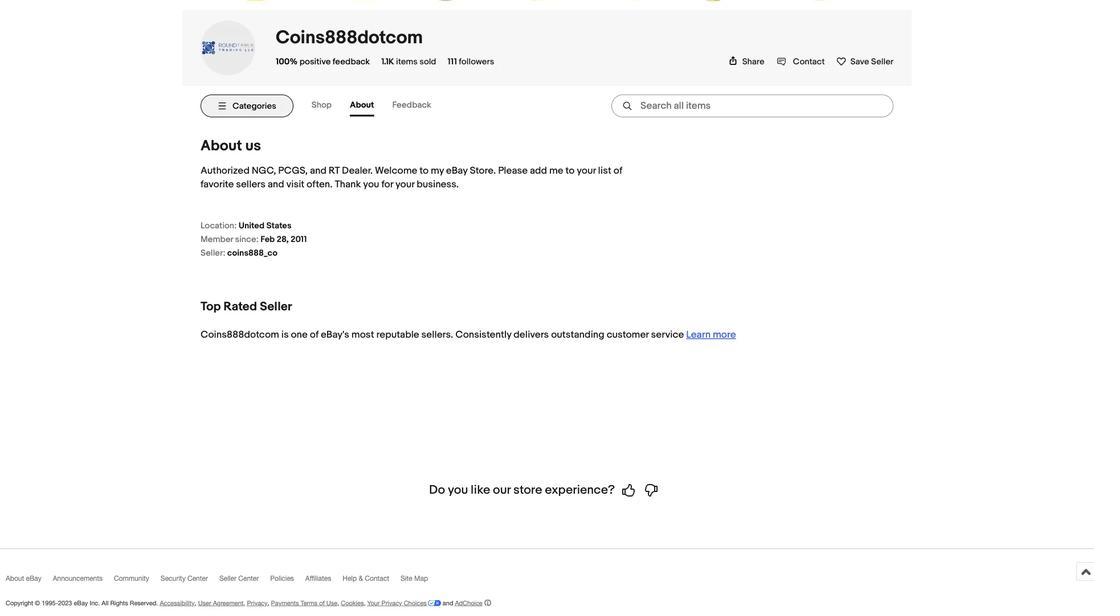 Task type: locate. For each thing, give the bounding box(es) containing it.
0 vertical spatial ebay
[[446, 165, 468, 177]]

1 vertical spatial about
[[201, 138, 242, 155]]

authorized
[[201, 165, 250, 177]]

adchoice
[[455, 600, 483, 608]]

sellers
[[236, 179, 266, 191]]

center for security center
[[188, 575, 208, 583]]

2 vertical spatial seller
[[220, 575, 237, 583]]

welcome
[[375, 165, 418, 177]]

do you like our store experience?
[[429, 483, 615, 498]]

ebay right my
[[446, 165, 468, 177]]

,
[[195, 600, 196, 608], [244, 600, 245, 608], [268, 600, 269, 608], [338, 600, 339, 608], [364, 600, 366, 608]]

policies
[[270, 575, 294, 583]]

about right the shop on the left
[[350, 100, 374, 111]]

center for seller center
[[239, 575, 259, 583]]

your
[[577, 165, 596, 177], [396, 179, 415, 191]]

privacy link
[[247, 600, 268, 608]]

seller up agreement
[[220, 575, 237, 583]]

1 horizontal spatial you
[[448, 483, 468, 498]]

coins888dotcom
[[276, 27, 423, 49], [201, 330, 279, 342]]

contact link
[[778, 57, 825, 67]]

, left payments
[[268, 600, 269, 608]]

me
[[550, 165, 564, 177]]

business.
[[417, 179, 459, 191]]

and left adchoice
[[443, 600, 454, 608]]

2 horizontal spatial of
[[614, 165, 623, 177]]

of left the 'use'
[[319, 600, 325, 608]]

security center link
[[161, 575, 220, 588]]

0 vertical spatial your
[[577, 165, 596, 177]]

store
[[514, 483, 543, 498]]

top
[[201, 300, 221, 314]]

categories
[[233, 101, 276, 111]]

and up the often.
[[310, 165, 327, 177]]

center up 'privacy' link on the left bottom of page
[[239, 575, 259, 583]]

save seller
[[851, 57, 894, 67]]

2011
[[291, 235, 307, 245]]

service
[[651, 330, 685, 342]]

, left 'privacy' link on the left bottom of page
[[244, 600, 245, 608]]

2 horizontal spatial and
[[443, 600, 454, 608]]

privacy right your on the left
[[382, 600, 402, 608]]

most
[[352, 330, 374, 342]]

1 vertical spatial contact
[[365, 575, 389, 583]]

about for about
[[350, 100, 374, 111]]

one
[[291, 330, 308, 342]]

, left cookies link
[[338, 600, 339, 608]]

0 horizontal spatial contact
[[365, 575, 389, 583]]

and
[[310, 165, 327, 177], [268, 179, 284, 191], [443, 600, 454, 608]]

sellers.
[[422, 330, 454, 342]]

about up copyright
[[6, 575, 24, 583]]

your down welcome
[[396, 179, 415, 191]]

pcgs,
[[278, 165, 308, 177]]

thank
[[335, 179, 361, 191]]

categories button
[[201, 95, 294, 118]]

1 horizontal spatial to
[[566, 165, 575, 177]]

1 vertical spatial of
[[310, 330, 319, 342]]

2 vertical spatial about
[[6, 575, 24, 583]]

do you like our store experience? link
[[429, 483, 665, 498]]

seller right save
[[872, 57, 894, 67]]

1 vertical spatial and
[[268, 179, 284, 191]]

0 vertical spatial about
[[350, 100, 374, 111]]

coins888dotcom is one of ebay's most reputable sellers. consistently delivers outstanding customer service learn more
[[201, 330, 737, 342]]

2 horizontal spatial ebay
[[446, 165, 468, 177]]

inc.
[[90, 600, 100, 608]]

2 vertical spatial of
[[319, 600, 325, 608]]

your left list
[[577, 165, 596, 177]]

&
[[359, 575, 363, 583]]

learn
[[687, 330, 711, 342]]

2 horizontal spatial about
[[350, 100, 374, 111]]

seller
[[872, 57, 894, 67], [260, 300, 292, 314], [220, 575, 237, 583]]

consistently
[[456, 330, 512, 342]]

2 center from the left
[[239, 575, 259, 583]]

0 horizontal spatial seller
[[220, 575, 237, 583]]

2 horizontal spatial seller
[[872, 57, 894, 67]]

favorite
[[201, 179, 234, 191]]

privacy down seller center link
[[247, 600, 268, 608]]

reserved.
[[130, 600, 158, 608]]

community link
[[114, 575, 161, 588]]

save
[[851, 57, 870, 67]]

2 to from the left
[[566, 165, 575, 177]]

1 horizontal spatial seller
[[260, 300, 292, 314]]

0 vertical spatial of
[[614, 165, 623, 177]]

1 horizontal spatial center
[[239, 575, 259, 583]]

1 horizontal spatial of
[[319, 600, 325, 608]]

help & contact
[[343, 575, 389, 583]]

tab list
[[312, 96, 450, 117]]

1 horizontal spatial ebay
[[74, 600, 88, 608]]

coins888dotcom down rated
[[201, 330, 279, 342]]

seller center link
[[220, 575, 270, 588]]

0 horizontal spatial center
[[188, 575, 208, 583]]

about
[[350, 100, 374, 111], [201, 138, 242, 155], [6, 575, 24, 583]]

all
[[102, 600, 109, 608]]

site map
[[401, 575, 428, 583]]

coins888dotcom for coins888dotcom
[[276, 27, 423, 49]]

1 horizontal spatial contact
[[794, 57, 825, 67]]

2023
[[58, 600, 72, 608]]

seller up 'is'
[[260, 300, 292, 314]]

0 vertical spatial and
[[310, 165, 327, 177]]

1995-
[[42, 600, 58, 608]]

of
[[614, 165, 623, 177], [310, 330, 319, 342], [319, 600, 325, 608]]

authorized ngc, pcgs, and rt dealer.  welcome to my ebay store. please add me to your list of favorite sellers and visit often. thank you for your business.
[[201, 165, 623, 191]]

1 horizontal spatial about
[[201, 138, 242, 155]]

user
[[198, 600, 211, 608]]

©
[[35, 600, 40, 608]]

1 to from the left
[[420, 165, 429, 177]]

contact right &
[[365, 575, 389, 583]]

coins888dotcom up feedback at the top of the page
[[276, 27, 423, 49]]

about up authorized at the left top of the page
[[201, 138, 242, 155]]

111
[[448, 57, 457, 67]]

community
[[114, 575, 149, 583]]

4 , from the left
[[338, 600, 339, 608]]

share
[[743, 57, 765, 67]]

0 vertical spatial coins888dotcom
[[276, 27, 423, 49]]

of right one
[[310, 330, 319, 342]]

0 horizontal spatial about
[[6, 575, 24, 583]]

0 vertical spatial you
[[363, 179, 380, 191]]

2 vertical spatial ebay
[[74, 600, 88, 608]]

payments
[[271, 600, 299, 608]]

, left your on the left
[[364, 600, 366, 608]]

100% positive feedback
[[276, 57, 370, 67]]

do
[[429, 483, 445, 498]]

and down ngc,
[[268, 179, 284, 191]]

and adchoice
[[441, 600, 483, 608]]

affiliates link
[[306, 575, 343, 588]]

feedback
[[393, 100, 432, 111]]

, left user
[[195, 600, 196, 608]]

1 vertical spatial coins888dotcom
[[201, 330, 279, 342]]

0 horizontal spatial ebay
[[26, 575, 41, 583]]

1 horizontal spatial your
[[577, 165, 596, 177]]

you left 'for'
[[363, 179, 380, 191]]

store.
[[470, 165, 496, 177]]

of right list
[[614, 165, 623, 177]]

to left my
[[420, 165, 429, 177]]

states
[[267, 221, 292, 231]]

1 vertical spatial your
[[396, 179, 415, 191]]

feedback
[[333, 57, 370, 67]]

1.1k
[[382, 57, 394, 67]]

learn more link
[[687, 330, 737, 342]]

contact left save
[[794, 57, 825, 67]]

about for about us
[[201, 138, 242, 155]]

privacy
[[247, 600, 268, 608], [382, 600, 402, 608]]

0 horizontal spatial and
[[268, 179, 284, 191]]

center inside "link"
[[188, 575, 208, 583]]

0 horizontal spatial privacy
[[247, 600, 268, 608]]

ebay left inc.
[[74, 600, 88, 608]]

ebay inside authorized ngc, pcgs, and rt dealer.  welcome to my ebay store. please add me to your list of favorite sellers and visit often. thank you for your business.
[[446, 165, 468, 177]]

1.1k items sold
[[382, 57, 437, 67]]

1 center from the left
[[188, 575, 208, 583]]

you right do
[[448, 483, 468, 498]]

1 vertical spatial you
[[448, 483, 468, 498]]

security center
[[161, 575, 208, 583]]

0 horizontal spatial you
[[363, 179, 380, 191]]

seller:
[[201, 248, 226, 259]]

ngc,
[[252, 165, 276, 177]]

1 horizontal spatial privacy
[[382, 600, 402, 608]]

often.
[[307, 179, 333, 191]]

0 vertical spatial seller
[[872, 57, 894, 67]]

copyright
[[6, 600, 33, 608]]

visit
[[287, 179, 305, 191]]

0 horizontal spatial to
[[420, 165, 429, 177]]

about us
[[201, 138, 261, 155]]

to right 'me'
[[566, 165, 575, 177]]

0 horizontal spatial your
[[396, 179, 415, 191]]

ebay up ©
[[26, 575, 41, 583]]

to
[[420, 165, 429, 177], [566, 165, 575, 177]]

111 followers
[[448, 57, 495, 67]]

center right security
[[188, 575, 208, 583]]



Task type: vqa. For each thing, say whether or not it's contained in the screenshot.
Coins888dotcom
yes



Task type: describe. For each thing, give the bounding box(es) containing it.
help & contact link
[[343, 575, 401, 588]]

save seller button
[[837, 54, 894, 67]]

seller inside button
[[872, 57, 894, 67]]

payments terms of use link
[[271, 600, 338, 608]]

28,
[[277, 235, 289, 245]]

1 horizontal spatial and
[[310, 165, 327, 177]]

my
[[431, 165, 444, 177]]

list
[[598, 165, 612, 177]]

policies link
[[270, 575, 306, 588]]

announcements
[[53, 575, 103, 583]]

agreement
[[213, 600, 244, 608]]

adchoice link
[[455, 600, 491, 608]]

experience?
[[545, 483, 615, 498]]

coins888dotcom for coins888dotcom is one of ebay's most reputable sellers. consistently delivers outstanding customer service learn more
[[201, 330, 279, 342]]

coins888dotcom link
[[276, 27, 423, 49]]

dealer.
[[342, 165, 373, 177]]

coins888_co
[[227, 248, 278, 259]]

2 privacy from the left
[[382, 600, 402, 608]]

choices
[[404, 600, 427, 608]]

1 vertical spatial ebay
[[26, 575, 41, 583]]

seller center
[[220, 575, 259, 583]]

1 , from the left
[[195, 600, 196, 608]]

feb
[[261, 235, 275, 245]]

2 vertical spatial and
[[443, 600, 454, 608]]

announcements link
[[53, 575, 114, 588]]

coins888dotcom image
[[201, 40, 255, 56]]

you inside do you like our store experience? link
[[448, 483, 468, 498]]

about ebay
[[6, 575, 41, 583]]

affiliates
[[306, 575, 331, 583]]

us
[[245, 138, 261, 155]]

cookies
[[341, 600, 364, 608]]

1 privacy from the left
[[247, 600, 268, 608]]

3 , from the left
[[268, 600, 269, 608]]

ebay's
[[321, 330, 350, 342]]

items
[[396, 57, 418, 67]]

Search all items field
[[612, 95, 894, 118]]

more
[[713, 330, 737, 342]]

positive
[[300, 57, 331, 67]]

you inside authorized ngc, pcgs, and rt dealer.  welcome to my ebay store. please add me to your list of favorite sellers and visit often. thank you for your business.
[[363, 179, 380, 191]]

1 vertical spatial seller
[[260, 300, 292, 314]]

2 , from the left
[[244, 600, 245, 608]]

is
[[282, 330, 289, 342]]

about ebay link
[[6, 575, 53, 588]]

your
[[368, 600, 380, 608]]

cookies link
[[341, 600, 364, 608]]

united
[[239, 221, 265, 231]]

rights
[[110, 600, 128, 608]]

location: united states member since: feb 28, 2011 seller: coins888_co
[[201, 221, 307, 259]]

reputable
[[377, 330, 420, 342]]

of inside authorized ngc, pcgs, and rt dealer.  welcome to my ebay store. please add me to your list of favorite sellers and visit often. thank you for your business.
[[614, 165, 623, 177]]

outstanding
[[551, 330, 605, 342]]

5 , from the left
[[364, 600, 366, 608]]

site
[[401, 575, 413, 583]]

copyright © 1995-2023 ebay inc. all rights reserved. accessibility , user agreement , privacy , payments terms of use , cookies , your privacy choices
[[6, 600, 427, 608]]

help
[[343, 575, 357, 583]]

tab list containing shop
[[312, 96, 450, 117]]

your privacy choices link
[[368, 600, 441, 608]]

followers
[[459, 57, 495, 67]]

0 horizontal spatial of
[[310, 330, 319, 342]]

accessibility link
[[160, 600, 195, 608]]

customer
[[607, 330, 649, 342]]

shop
[[312, 100, 332, 111]]

like
[[471, 483, 491, 498]]

rated
[[224, 300, 257, 314]]

add
[[530, 165, 547, 177]]

about for about ebay
[[6, 575, 24, 583]]

rt
[[329, 165, 340, 177]]

for
[[382, 179, 393, 191]]

map
[[415, 575, 428, 583]]

terms
[[301, 600, 318, 608]]

use
[[327, 600, 338, 608]]

please
[[498, 165, 528, 177]]

delivers
[[514, 330, 549, 342]]

0 vertical spatial contact
[[794, 57, 825, 67]]

site map link
[[401, 575, 440, 588]]

our
[[493, 483, 511, 498]]



